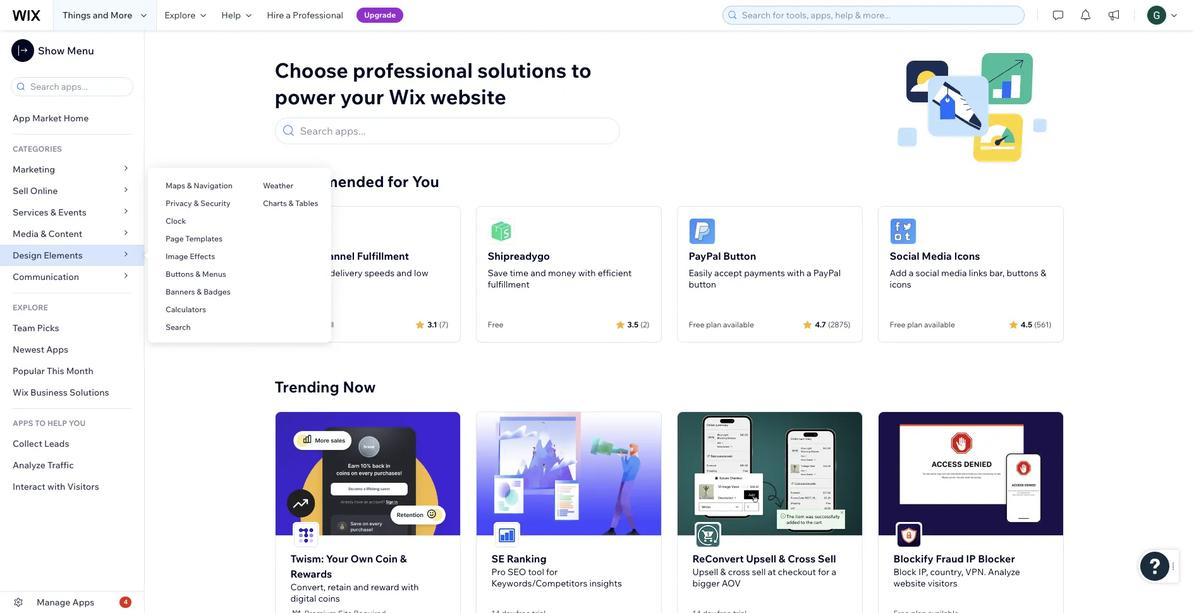 Task type: vqa. For each thing, say whether or not it's contained in the screenshot.


Task type: locate. For each thing, give the bounding box(es) containing it.
interact with visitors
[[13, 481, 99, 493]]

1 vertical spatial paypal
[[814, 268, 841, 279]]

free left 'install'
[[287, 320, 303, 330]]

popular this month
[[13, 366, 94, 377]]

1 horizontal spatial media
[[922, 250, 953, 263]]

available down social
[[925, 320, 956, 330]]

website
[[430, 84, 507, 109], [894, 578, 926, 589]]

and inside twism: your own coin & rewards convert, retain and reward with digital coins
[[354, 582, 369, 593]]

2 free plan available from the left
[[890, 320, 956, 330]]

& inside buttons & menus link
[[196, 269, 201, 279]]

0 vertical spatial wix
[[389, 84, 426, 109]]

0 vertical spatial website
[[430, 84, 507, 109]]

buttons & menus
[[166, 269, 226, 279]]

0 horizontal spatial for
[[388, 172, 409, 191]]

1 vertical spatial media
[[922, 250, 953, 263]]

fraud
[[936, 553, 964, 565]]

free for paypal button
[[689, 320, 705, 330]]

se
[[492, 553, 505, 565]]

explore
[[165, 9, 196, 21]]

communication
[[13, 271, 81, 283]]

visitors
[[67, 481, 99, 493]]

elements
[[44, 250, 83, 261]]

multi-
[[287, 250, 315, 263]]

icons
[[890, 279, 912, 290]]

0 vertical spatial media
[[13, 228, 39, 240]]

& left events
[[50, 207, 56, 218]]

services
[[13, 207, 48, 218]]

1 horizontal spatial plan
[[908, 320, 923, 330]]

free for social media icons
[[890, 320, 906, 330]]

multi-channel fulfillment logo image
[[287, 218, 313, 245]]

media up design
[[13, 228, 39, 240]]

calculators link
[[148, 299, 245, 321]]

website down blockify at the bottom right of page
[[894, 578, 926, 589]]

0 vertical spatial search apps... field
[[27, 78, 129, 96]]

0 horizontal spatial to
[[304, 320, 312, 330]]

1 horizontal spatial free plan available
[[890, 320, 956, 330]]

3.1 (7)
[[428, 320, 449, 329]]

multi-channel fulfillment prime-like delivery speeds and low costs
[[287, 250, 429, 290]]

& right maps
[[187, 181, 192, 190]]

search apps... field down the "choose professional solutions to power your wix website"
[[296, 118, 614, 144]]

plan down icons
[[908, 320, 923, 330]]

a inside paypal button easily accept payments with a paypal button
[[807, 268, 812, 279]]

this
[[47, 366, 64, 377]]

0 vertical spatial upsell
[[747, 553, 777, 565]]

upsell
[[747, 553, 777, 565], [693, 567, 719, 578]]

2 plan from the left
[[908, 320, 923, 330]]

a right checkout
[[832, 567, 837, 578]]

with down traffic on the bottom
[[47, 481, 65, 493]]

seo
[[508, 567, 527, 578]]

0 horizontal spatial upsell
[[693, 567, 719, 578]]

navigation
[[194, 181, 233, 190]]

analyze down blocker
[[989, 567, 1021, 578]]

links
[[970, 268, 988, 279]]

2 available from the left
[[925, 320, 956, 330]]

1 horizontal spatial to
[[571, 58, 592, 83]]

(2)
[[641, 320, 650, 329]]

costs
[[287, 279, 309, 290]]

0 horizontal spatial apps
[[46, 344, 68, 355]]

1 available from the left
[[724, 320, 755, 330]]

& down buttons & menus link at the left of page
[[197, 287, 202, 297]]

content
[[48, 228, 82, 240]]

manage apps
[[37, 597, 94, 609]]

& inside social media icons add a social media links bar, buttons & icons
[[1041, 268, 1047, 279]]

search apps... field up home
[[27, 78, 129, 96]]

1 vertical spatial to
[[304, 320, 312, 330]]

1 vertical spatial sell
[[818, 553, 837, 565]]

paypal
[[689, 250, 721, 263], [814, 268, 841, 279]]

& right privacy
[[194, 199, 199, 208]]

1 free plan available from the left
[[689, 320, 755, 330]]

to right solutions
[[571, 58, 592, 83]]

1 horizontal spatial paypal
[[814, 268, 841, 279]]

website inside the "choose professional solutions to power your wix website"
[[430, 84, 507, 109]]

0 horizontal spatial analyze
[[13, 460, 46, 471]]

& right coin
[[400, 553, 407, 565]]

free plan available down button
[[689, 320, 755, 330]]

cross
[[788, 553, 816, 565]]

1 vertical spatial search apps... field
[[296, 118, 614, 144]]

checkout
[[778, 567, 817, 578]]

& right buttons
[[1041, 268, 1047, 279]]

wix down popular
[[13, 387, 28, 399]]

a right payments at right top
[[807, 268, 812, 279]]

0 horizontal spatial available
[[724, 320, 755, 330]]

with right payments at right top
[[788, 268, 805, 279]]

events
[[58, 207, 87, 218]]

wix inside sidebar element
[[13, 387, 28, 399]]

& left tables
[[289, 199, 294, 208]]

0 horizontal spatial plan
[[707, 320, 722, 330]]

weather
[[263, 181, 294, 190]]

twism: your own coin & rewards icon image
[[294, 524, 318, 548]]

plan for icons
[[908, 320, 923, 330]]

0 vertical spatial apps
[[46, 344, 68, 355]]

1 horizontal spatial wix
[[389, 84, 426, 109]]

twism: your own coin & rewards convert, retain and reward with digital coins
[[291, 553, 419, 605]]

rewards
[[291, 568, 332, 580]]

1 horizontal spatial apps
[[72, 597, 94, 609]]

and right retain
[[354, 582, 369, 593]]

& inside "charts & tables" link
[[289, 199, 294, 208]]

with inside sidebar element
[[47, 481, 65, 493]]

Search for tools, apps, help & more... field
[[739, 6, 1021, 24]]

free down fulfillment
[[488, 320, 504, 330]]

at
[[768, 567, 776, 578]]

time
[[510, 268, 529, 279]]

1 horizontal spatial analyze
[[989, 567, 1021, 578]]

search
[[166, 323, 191, 332]]

0 horizontal spatial media
[[13, 228, 39, 240]]

media
[[942, 268, 968, 279]]

0 horizontal spatial free plan available
[[689, 320, 755, 330]]

0 vertical spatial sell
[[13, 185, 28, 197]]

1 horizontal spatial available
[[925, 320, 956, 330]]

0 horizontal spatial sell
[[13, 185, 28, 197]]

analyze
[[13, 460, 46, 471], [989, 567, 1021, 578]]

1 vertical spatial website
[[894, 578, 926, 589]]

and
[[93, 9, 109, 21], [397, 268, 412, 279], [531, 268, 546, 279], [354, 582, 369, 593]]

plan
[[707, 320, 722, 330], [908, 320, 923, 330]]

1 vertical spatial apps
[[72, 597, 94, 609]]

banners & badges link
[[148, 281, 245, 303]]

power
[[275, 84, 336, 109]]

2 horizontal spatial for
[[819, 567, 830, 578]]

payments
[[745, 268, 786, 279]]

free
[[287, 320, 303, 330], [488, 320, 504, 330], [689, 320, 705, 330], [890, 320, 906, 330]]

4 free from the left
[[890, 320, 906, 330]]

you
[[69, 419, 86, 428]]

collect leads link
[[0, 433, 144, 455]]

categories
[[13, 144, 62, 154]]

and right time
[[531, 268, 546, 279]]

upsell up 'sell'
[[747, 553, 777, 565]]

plan down button
[[707, 320, 722, 330]]

paypal up easily on the top of the page
[[689, 250, 721, 263]]

0 horizontal spatial paypal
[[689, 250, 721, 263]]

privacy
[[166, 199, 192, 208]]

apps right manage
[[72, 597, 94, 609]]

own
[[351, 553, 373, 565]]

0 horizontal spatial search apps... field
[[27, 78, 129, 96]]

2 free from the left
[[488, 320, 504, 330]]

& inside banners & badges link
[[197, 287, 202, 297]]

and left low
[[397, 268, 412, 279]]

3.5
[[628, 320, 639, 329]]

team
[[13, 323, 35, 334]]

marketing link
[[0, 159, 144, 180]]

Search apps... field
[[27, 78, 129, 96], [296, 118, 614, 144]]

sell inside sidebar element
[[13, 185, 28, 197]]

help
[[222, 9, 241, 21]]

sidebar element
[[0, 30, 145, 614]]

plan for easily
[[707, 320, 722, 330]]

0 horizontal spatial website
[[430, 84, 507, 109]]

trending now
[[275, 378, 376, 397]]

with right money
[[579, 268, 596, 279]]

shipreadygo logo image
[[488, 218, 515, 245]]

se ranking poster image
[[477, 412, 661, 536]]

3.1
[[428, 320, 438, 329]]

for left you
[[388, 172, 409, 191]]

social media icons logo image
[[890, 218, 917, 245]]

0 horizontal spatial wix
[[13, 387, 28, 399]]

upsell down reconvert
[[693, 567, 719, 578]]

0 vertical spatial to
[[571, 58, 592, 83]]

reconvert
[[693, 553, 744, 565]]

solutions
[[70, 387, 109, 399]]

banners & badges
[[166, 287, 231, 297]]

apps up this
[[46, 344, 68, 355]]

retain
[[328, 582, 352, 593]]

0 vertical spatial analyze
[[13, 460, 46, 471]]

1 vertical spatial wix
[[13, 387, 28, 399]]

reconvert upsell & cross sell icon image
[[696, 524, 720, 548]]

& down reconvert
[[721, 567, 727, 578]]

media up social
[[922, 250, 953, 263]]

website down solutions
[[430, 84, 507, 109]]

wix down the 'professional' at the left of the page
[[389, 84, 426, 109]]

analyze inside blockify fraud ip blocker block ip, country, vpn. analyze website visitors
[[989, 567, 1021, 578]]

& inside media & content link
[[41, 228, 46, 240]]

to left 'install'
[[304, 320, 312, 330]]

interact with visitors link
[[0, 476, 144, 498]]

1 plan from the left
[[707, 320, 722, 330]]

with right "reward"
[[402, 582, 419, 593]]

a right the "add"
[[909, 268, 914, 279]]

free down icons
[[890, 320, 906, 330]]

& left menus
[[196, 269, 201, 279]]

apps for newest apps
[[46, 344, 68, 355]]

paypal up 4.7 (2875)
[[814, 268, 841, 279]]

free down button
[[689, 320, 705, 330]]

traffic
[[48, 460, 74, 471]]

sell right cross
[[818, 553, 837, 565]]

3 free from the left
[[689, 320, 705, 330]]

& inside services & events link
[[50, 207, 56, 218]]

image
[[166, 252, 188, 261]]

like
[[314, 268, 328, 279]]

insights
[[590, 578, 622, 589]]

to
[[571, 58, 592, 83], [304, 320, 312, 330]]

upgrade button
[[357, 8, 404, 23]]

1 horizontal spatial for
[[547, 567, 558, 578]]

available
[[724, 320, 755, 330], [925, 320, 956, 330]]

available down accept
[[724, 320, 755, 330]]

marketing
[[13, 164, 55, 175]]

with inside twism: your own coin & rewards convert, retain and reward with digital coins
[[402, 582, 419, 593]]

online
[[30, 185, 58, 197]]

social media icons add a social media links bar, buttons & icons
[[890, 250, 1047, 290]]

free plan available down icons
[[890, 320, 956, 330]]

search link
[[148, 317, 245, 338]]

1 free from the left
[[287, 320, 303, 330]]

1 vertical spatial analyze
[[989, 567, 1021, 578]]

install
[[313, 320, 334, 330]]

reconvert upsell & cross sell upsell & cross sell at checkout for a bigger aov
[[693, 553, 837, 589]]

visitors
[[928, 578, 958, 589]]

4.7 (2875)
[[815, 320, 851, 329]]

free plan available for easily
[[689, 320, 755, 330]]

&
[[187, 181, 192, 190], [194, 199, 199, 208], [289, 199, 294, 208], [50, 207, 56, 218], [41, 228, 46, 240], [1041, 268, 1047, 279], [196, 269, 201, 279], [197, 287, 202, 297], [400, 553, 407, 565], [779, 553, 786, 565], [721, 567, 727, 578]]

picks
[[37, 323, 59, 334]]

1 vertical spatial upsell
[[693, 567, 719, 578]]

trending
[[275, 378, 340, 397]]

for right tool
[[547, 567, 558, 578]]

you
[[412, 172, 440, 191]]

manage
[[37, 597, 70, 609]]

1 horizontal spatial sell
[[818, 553, 837, 565]]

sell left online
[[13, 185, 28, 197]]

calculators
[[166, 305, 206, 314]]

wix business solutions link
[[0, 382, 144, 404]]

& left content
[[41, 228, 46, 240]]

and inside "multi-channel fulfillment prime-like delivery speeds and low costs"
[[397, 268, 412, 279]]

for right checkout
[[819, 567, 830, 578]]

1 horizontal spatial website
[[894, 578, 926, 589]]

analyze up interact
[[13, 460, 46, 471]]



Task type: describe. For each thing, give the bounding box(es) containing it.
privacy & security
[[166, 199, 231, 208]]

for inside reconvert upsell & cross sell upsell & cross sell at checkout for a bigger aov
[[819, 567, 830, 578]]

now
[[343, 378, 376, 397]]

se ranking icon image
[[495, 524, 519, 548]]

& left cross
[[779, 553, 786, 565]]

to inside the "choose professional solutions to power your wix website"
[[571, 58, 592, 83]]

leads
[[44, 438, 69, 450]]

blockify fraud ip blocker poster image
[[879, 412, 1064, 536]]

country,
[[931, 567, 964, 578]]

clock link
[[148, 211, 245, 232]]

reward
[[371, 582, 400, 593]]

popular this month link
[[0, 361, 144, 382]]

badges
[[204, 287, 231, 297]]

& inside privacy & security link
[[194, 199, 199, 208]]

charts & tables link
[[245, 193, 331, 214]]

4.5 (561)
[[1021, 320, 1052, 329]]

team picks link
[[0, 318, 144, 339]]

coins
[[319, 593, 340, 605]]

page templates
[[166, 234, 224, 244]]

add
[[890, 268, 907, 279]]

free for multi-channel fulfillment
[[287, 320, 303, 330]]

explore
[[13, 303, 48, 312]]

wix inside the "choose professional solutions to power your wix website"
[[389, 84, 426, 109]]

fulfillment
[[488, 279, 530, 290]]

media inside social media icons add a social media links bar, buttons & icons
[[922, 250, 953, 263]]

available for icons
[[925, 320, 956, 330]]

communication link
[[0, 266, 144, 288]]

shipreadygo save time and money with efficient fulfillment
[[488, 250, 632, 290]]

professional
[[293, 9, 343, 21]]

with inside paypal button easily accept payments with a paypal button
[[788, 268, 805, 279]]

digital
[[291, 593, 317, 605]]

cross
[[729, 567, 750, 578]]

bigger
[[693, 578, 720, 589]]

available for easily
[[724, 320, 755, 330]]

solutions
[[478, 58, 567, 83]]

things
[[63, 9, 91, 21]]

ip,
[[919, 567, 929, 578]]

paypal button logo image
[[689, 218, 716, 245]]

interact
[[13, 481, 45, 493]]

team picks
[[13, 323, 59, 334]]

app market home
[[13, 113, 89, 124]]

prime-
[[287, 268, 314, 279]]

a inside reconvert upsell & cross sell upsell & cross sell at checkout for a bigger aov
[[832, 567, 837, 578]]

ranking
[[507, 553, 547, 565]]

newest
[[13, 344, 44, 355]]

aov
[[722, 578, 741, 589]]

and left more
[[93, 9, 109, 21]]

design elements
[[13, 250, 83, 261]]

help
[[47, 419, 67, 428]]

easily
[[689, 268, 713, 279]]

delivery
[[330, 268, 363, 279]]

bar,
[[990, 268, 1005, 279]]

twism: your own coin & rewards poster image
[[275, 412, 460, 536]]

menu
[[67, 44, 94, 57]]

& inside twism: your own coin & rewards convert, retain and reward with digital coins
[[400, 553, 407, 565]]

4
[[124, 598, 128, 607]]

month
[[66, 366, 94, 377]]

0 vertical spatial paypal
[[689, 250, 721, 263]]

market
[[32, 113, 62, 124]]

services & events link
[[0, 202, 144, 223]]

your
[[326, 553, 349, 565]]

& inside the maps & navigation link
[[187, 181, 192, 190]]

charts
[[263, 199, 287, 208]]

app market home link
[[0, 108, 144, 129]]

blockify fraud ip blocker icon image
[[897, 524, 921, 548]]

1 horizontal spatial search apps... field
[[296, 118, 614, 144]]

a right hire
[[286, 9, 291, 21]]

channel
[[315, 250, 355, 263]]

twism:
[[291, 553, 324, 565]]

1 horizontal spatial upsell
[[747, 553, 777, 565]]

keywords/competitors
[[492, 578, 588, 589]]

free plan available for icons
[[890, 320, 956, 330]]

analyze traffic
[[13, 460, 74, 471]]

free to install
[[287, 320, 334, 330]]

banners
[[166, 287, 195, 297]]

buttons & menus link
[[148, 264, 245, 285]]

4.5
[[1021, 320, 1033, 329]]

4.7
[[815, 320, 827, 329]]

image effects
[[166, 252, 215, 261]]

security
[[201, 199, 231, 208]]

3.5 (2)
[[628, 320, 650, 329]]

sell online link
[[0, 180, 144, 202]]

accept
[[715, 268, 743, 279]]

media inside sidebar element
[[13, 228, 39, 240]]

upgrade
[[364, 10, 396, 20]]

reconvert upsell & cross sell poster image
[[678, 412, 862, 536]]

vpn.
[[966, 567, 987, 578]]

apps to help you
[[13, 419, 86, 428]]

low
[[414, 268, 429, 279]]

sell inside reconvert upsell & cross sell upsell & cross sell at checkout for a bigger aov
[[818, 553, 837, 565]]

analyze traffic link
[[0, 455, 144, 476]]

with inside shipreadygo save time and money with efficient fulfillment
[[579, 268, 596, 279]]

(561)
[[1035, 320, 1052, 329]]

professional
[[353, 58, 473, 83]]

popular
[[13, 366, 45, 377]]

website inside blockify fraud ip blocker block ip, country, vpn. analyze website visitors
[[894, 578, 926, 589]]

search apps... field inside sidebar element
[[27, 78, 129, 96]]

hire a professional
[[267, 9, 343, 21]]

blockify
[[894, 553, 934, 565]]

analyze inside sidebar element
[[13, 460, 46, 471]]

maps
[[166, 181, 185, 190]]

and inside shipreadygo save time and money with efficient fulfillment
[[531, 268, 546, 279]]

apps for manage apps
[[72, 597, 94, 609]]

newest apps
[[13, 344, 68, 355]]

business
[[30, 387, 68, 399]]

a inside social media icons add a social media links bar, buttons & icons
[[909, 268, 914, 279]]

for inside the se ranking pro seo tool for keywords/competitors insights
[[547, 567, 558, 578]]



